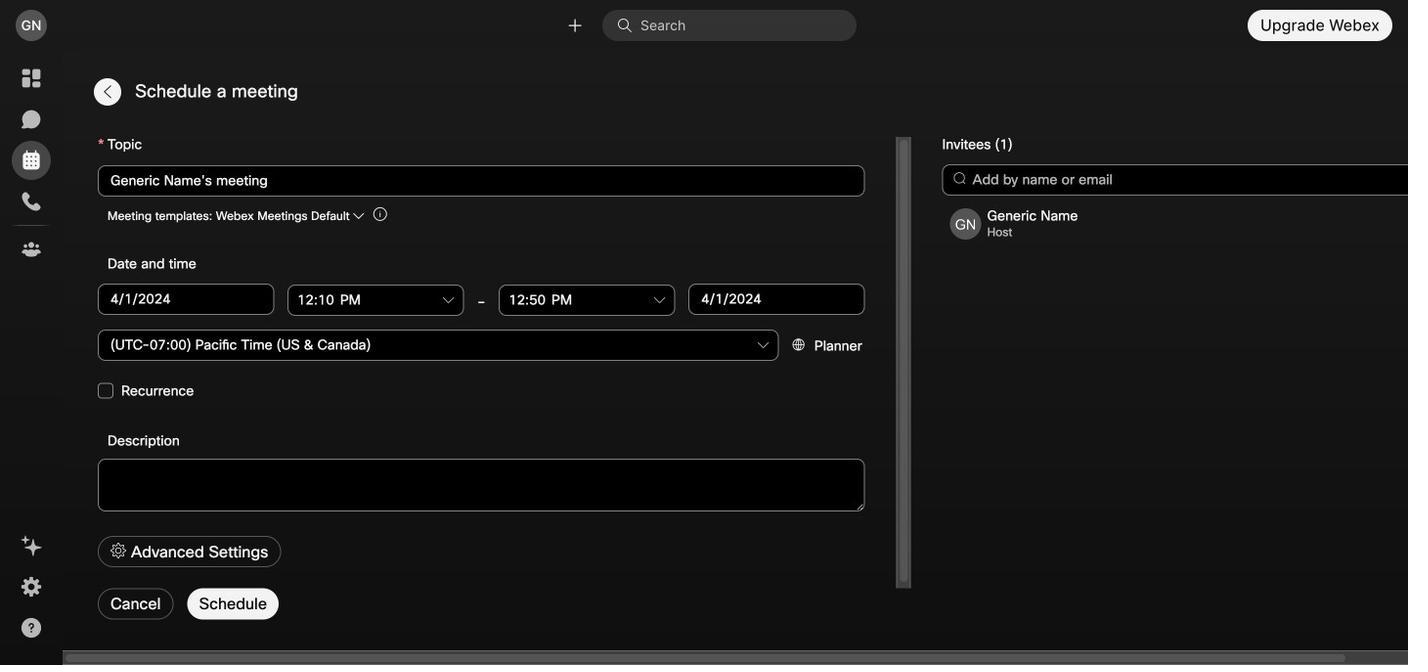 Task type: vqa. For each thing, say whether or not it's contained in the screenshot.
Webex tab list
yes



Task type: locate. For each thing, give the bounding box(es) containing it.
navigation
[[0, 51, 63, 665]]



Task type: describe. For each thing, give the bounding box(es) containing it.
webex tab list
[[12, 59, 51, 269]]



